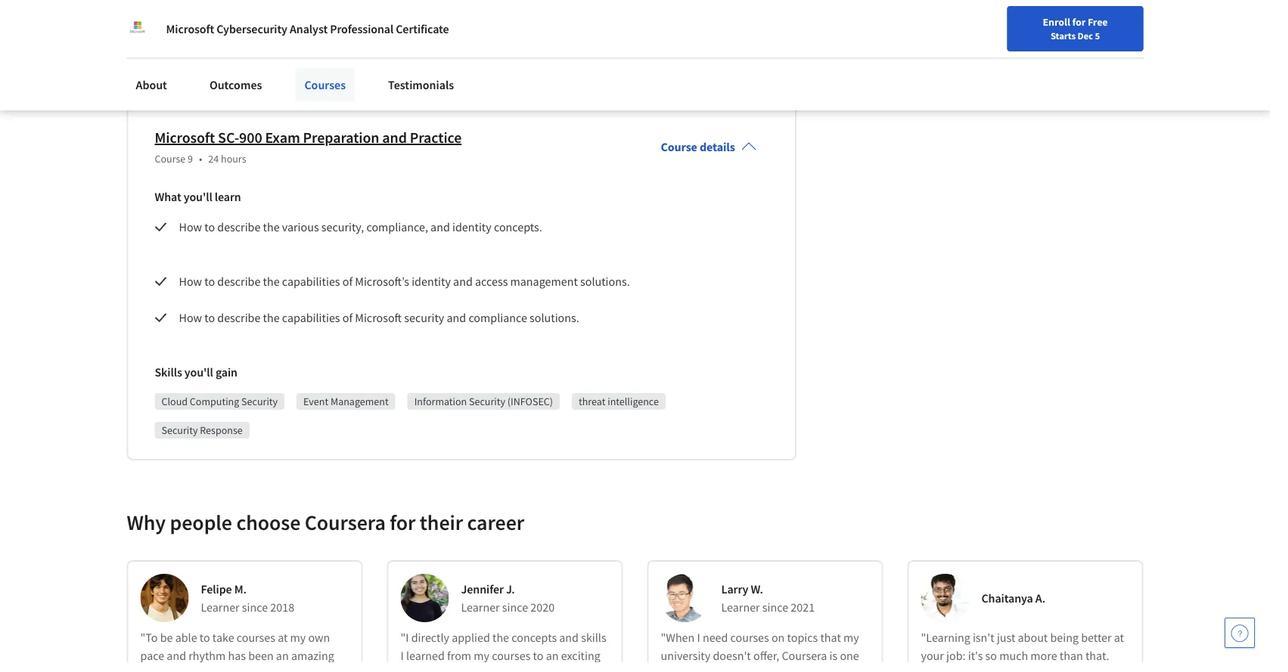 Task type: vqa. For each thing, say whether or not it's contained in the screenshot.
the W.
yes



Task type: locate. For each thing, give the bounding box(es) containing it.
you'll
[[184, 189, 212, 204], [184, 365, 213, 380]]

since inside larry w. learner since 2021
[[763, 600, 788, 615]]

•
[[199, 152, 202, 166]]

courses up been
[[237, 630, 275, 645]]

courses down concepts
[[492, 648, 531, 663]]

for left "their"
[[390, 510, 416, 536]]

testimonials link
[[379, 68, 463, 101]]

for
[[1072, 15, 1086, 29], [390, 510, 416, 536]]

you'll for learn
[[184, 189, 212, 204]]

1 vertical spatial microsoft
[[155, 128, 215, 147]]

how for how to describe the capabilities of microsoft security and compliance solutions.
[[179, 310, 202, 325]]

larry w. learner since 2021
[[721, 582, 815, 615]]

dec
[[1078, 30, 1093, 42]]

courses link
[[295, 68, 355, 101]]

an inside "to be able to take courses at my own pace and rhythm has been an amazin
[[276, 648, 289, 663]]

since inside felipe m. learner since 2018
[[242, 600, 268, 615]]

response
[[200, 424, 243, 437]]

at inside "learning isn't just about being better at your job: it's so much more than that
[[1114, 630, 1124, 645]]

directly
[[411, 630, 449, 645]]

my inside "to be able to take courses at my own pace and rhythm has been an amazin
[[290, 630, 306, 645]]

8
[[188, 76, 193, 90]]

larry
[[721, 582, 749, 597]]

course left 8
[[155, 76, 186, 90]]

0 vertical spatial solutions.
[[580, 274, 630, 289]]

you'll for gain
[[184, 365, 213, 380]]

at inside "to be able to take courses at my own pace and rhythm has been an amazin
[[278, 630, 288, 645]]

learner down the larry
[[721, 600, 760, 615]]

an right been
[[276, 648, 289, 663]]

the for compliance,
[[263, 219, 280, 234]]

my down applied
[[474, 648, 490, 663]]

2 capabilities from the top
[[282, 310, 340, 325]]

0 horizontal spatial solutions.
[[530, 310, 579, 325]]

at right better at the bottom of the page
[[1114, 630, 1124, 645]]

course inside dropdown button
[[661, 139, 697, 154]]

0 horizontal spatial identity
[[412, 274, 451, 289]]

offer,
[[754, 648, 780, 663]]

1 vertical spatial how
[[179, 274, 202, 289]]

1 vertical spatial for
[[390, 510, 416, 536]]

for up dec
[[1072, 15, 1086, 29]]

and down able on the left of page
[[167, 648, 186, 663]]

1 vertical spatial describe
[[217, 274, 261, 289]]

"i
[[401, 630, 409, 645]]

9
[[188, 152, 193, 166]]

0 vertical spatial capabilities
[[282, 274, 340, 289]]

to for how to describe the various security, compliance, and identity concepts.
[[204, 219, 215, 234]]

1 vertical spatial of
[[343, 310, 353, 325]]

describe for how to describe the capabilities of microsoft's identity and access management solutions.
[[217, 274, 261, 289]]

of down how to describe the capabilities of microsoft's identity and access management solutions.
[[343, 310, 353, 325]]

security right computing
[[241, 395, 278, 409]]

courses up offer,
[[731, 630, 769, 645]]

of for microsoft's
[[343, 274, 353, 289]]

cybersecurity left analyst
[[217, 21, 287, 36]]

choose
[[236, 510, 301, 536]]

analyst
[[290, 21, 328, 36]]

1 describe from the top
[[217, 219, 261, 234]]

threat intelligence
[[579, 395, 659, 409]]

microsoft image
[[127, 18, 148, 39]]

and inside "to be able to take courses at my own pace and rhythm has been an amazin
[[167, 648, 186, 663]]

help center image
[[1231, 624, 1249, 642]]

exam
[[265, 128, 300, 147]]

since down m.
[[242, 600, 268, 615]]

my left own
[[290, 630, 306, 645]]

learner inside larry w. learner since 2021
[[721, 600, 760, 615]]

1 vertical spatial you'll
[[184, 365, 213, 380]]

0 vertical spatial cybersecurity
[[217, 21, 287, 36]]

compliance
[[469, 310, 527, 325]]

microsoft up 9
[[155, 128, 215, 147]]

hours right 20
[[221, 76, 246, 90]]

0 horizontal spatial an
[[276, 648, 289, 663]]

1 an from the left
[[276, 648, 289, 663]]

cybersecurity up outcomes
[[220, 53, 309, 71]]

my
[[290, 630, 306, 645], [844, 630, 859, 645], [474, 648, 490, 663]]

1 vertical spatial solutions.
[[530, 310, 579, 325]]

much
[[1000, 648, 1028, 663]]

2 describe from the top
[[217, 274, 261, 289]]

than
[[1060, 648, 1083, 663]]

since down w. at the bottom of page
[[763, 600, 788, 615]]

1 of from the top
[[343, 274, 353, 289]]

1 capabilities from the top
[[282, 274, 340, 289]]

jennifer j. learner since 2020
[[461, 582, 555, 615]]

2 learner from the left
[[461, 600, 500, 615]]

testimonials
[[388, 77, 454, 92]]

my right "that"
[[844, 630, 859, 645]]

microsoft inside microsoft sc-900 exam preparation and practice course 9 • 24 hours
[[155, 128, 215, 147]]

1 horizontal spatial an
[[546, 648, 559, 663]]

compliance,
[[367, 219, 428, 234]]

hours right 24 in the left of the page
[[221, 152, 246, 166]]

describe for how to describe the capabilities of microsoft security and compliance solutions.
[[217, 310, 261, 325]]

0 vertical spatial i
[[697, 630, 700, 645]]

own
[[308, 630, 330, 645]]

1 vertical spatial coursera
[[782, 648, 827, 663]]

cybersecurity for advanced
[[220, 53, 309, 71]]

3 since from the left
[[763, 600, 788, 615]]

that
[[820, 630, 841, 645]]

to for how to describe the capabilities of microsoft security and compliance solutions.
[[204, 310, 215, 325]]

learner down felipe
[[201, 600, 240, 615]]

of left microsoft's
[[343, 274, 353, 289]]

microsoft's
[[355, 274, 409, 289]]

the for skills
[[493, 630, 509, 645]]

advanced cybersecurity concepts and capstone project link
[[155, 53, 511, 71]]

cybersecurity for microsoft
[[217, 21, 287, 36]]

0 vertical spatial of
[[343, 274, 353, 289]]

1 vertical spatial cybersecurity
[[220, 53, 309, 71]]

1 vertical spatial capabilities
[[282, 310, 340, 325]]

access
[[475, 274, 508, 289]]

my for at
[[290, 630, 306, 645]]

2 at from the left
[[1114, 630, 1124, 645]]

2 how from the top
[[179, 274, 202, 289]]

isn't
[[973, 630, 995, 645]]

m.
[[234, 582, 247, 597]]

0 vertical spatial coursera
[[305, 510, 386, 536]]

0 vertical spatial microsoft
[[166, 21, 214, 36]]

and left skills in the left bottom of the page
[[559, 630, 579, 645]]

1 horizontal spatial identity
[[452, 219, 492, 234]]

since for j.
[[502, 600, 528, 615]]

felipe
[[201, 582, 232, 597]]

an down concepts
[[546, 648, 559, 663]]

1 horizontal spatial courses
[[492, 648, 531, 663]]

learn
[[215, 189, 241, 204]]

learner inside felipe m. learner since 2018
[[201, 600, 240, 615]]

solutions.
[[580, 274, 630, 289], [530, 310, 579, 325]]

practice
[[410, 128, 462, 147]]

i
[[697, 630, 700, 645], [401, 648, 404, 663]]

2 vertical spatial describe
[[217, 310, 261, 325]]

0 horizontal spatial my
[[290, 630, 306, 645]]

courses
[[237, 630, 275, 645], [731, 630, 769, 645], [492, 648, 531, 663]]

security left (infosec) at bottom
[[469, 395, 505, 409]]

how for how to describe the capabilities of microsoft's identity and access management solutions.
[[179, 274, 202, 289]]

3 how from the top
[[179, 310, 202, 325]]

2 hours from the top
[[221, 152, 246, 166]]

microsoft down microsoft's
[[355, 310, 402, 325]]

i inside ""when i need courses on topics that my university doesn't offer, coursera is on"
[[697, 630, 700, 645]]

and inside "i directly applied the concepts and skills i learned from my courses to an excitin
[[559, 630, 579, 645]]

is
[[830, 648, 838, 663]]

to
[[204, 219, 215, 234], [204, 274, 215, 289], [204, 310, 215, 325], [200, 630, 210, 645], [533, 648, 544, 663]]

0 horizontal spatial courses
[[237, 630, 275, 645]]

able
[[175, 630, 197, 645]]

at down the 2018
[[278, 630, 288, 645]]

their
[[420, 510, 463, 536]]

just
[[997, 630, 1016, 645]]

2 horizontal spatial learner
[[721, 600, 760, 615]]

20 hours
[[208, 76, 246, 90]]

i left 'need'
[[697, 630, 700, 645]]

what you'll learn
[[155, 189, 241, 204]]

since inside jennifer j. learner since 2020
[[502, 600, 528, 615]]

1 vertical spatial hours
[[221, 152, 246, 166]]

None search field
[[216, 9, 579, 40]]

since down j.
[[502, 600, 528, 615]]

course left 9
[[155, 152, 186, 166]]

24
[[208, 152, 219, 166]]

the inside "i directly applied the concepts and skills i learned from my courses to an excitin
[[493, 630, 509, 645]]

1 horizontal spatial solutions.
[[580, 274, 630, 289]]

capabilities for microsoft's
[[282, 274, 340, 289]]

2 horizontal spatial courses
[[731, 630, 769, 645]]

3 learner from the left
[[721, 600, 760, 615]]

3 describe from the top
[[217, 310, 261, 325]]

learner down jennifer
[[461, 600, 500, 615]]

0 vertical spatial hours
[[221, 76, 246, 90]]

threat
[[579, 395, 606, 409]]

1 learner from the left
[[201, 600, 240, 615]]

j.
[[506, 582, 515, 597]]

solutions. right management
[[580, 274, 630, 289]]

hours inside microsoft sc-900 exam preparation and practice course 9 • 24 hours
[[221, 152, 246, 166]]

solutions. down management
[[530, 310, 579, 325]]

1 horizontal spatial since
[[502, 600, 528, 615]]

learned
[[406, 648, 445, 663]]

0 vertical spatial identity
[[452, 219, 492, 234]]

1 horizontal spatial at
[[1114, 630, 1124, 645]]

topics
[[787, 630, 818, 645]]

0 horizontal spatial since
[[242, 600, 268, 615]]

0 vertical spatial for
[[1072, 15, 1086, 29]]

2020
[[531, 600, 555, 615]]

and left access
[[453, 274, 473, 289]]

1 horizontal spatial for
[[1072, 15, 1086, 29]]

felipe m. learner since 2018
[[201, 582, 294, 615]]

1 hours from the top
[[221, 76, 246, 90]]

course left details
[[661, 139, 697, 154]]

identity up security
[[412, 274, 451, 289]]

courses inside "to be able to take courses at my own pace and rhythm has been an amazin
[[237, 630, 275, 645]]

to inside "i directly applied the concepts and skills i learned from my courses to an excitin
[[533, 648, 544, 663]]

how to describe the capabilities of microsoft's identity and access management solutions.
[[179, 274, 635, 289]]

microsoft for cybersecurity
[[166, 21, 214, 36]]

job:
[[947, 648, 966, 663]]

my inside ""when i need courses on topics that my university doesn't offer, coursera is on"
[[844, 630, 859, 645]]

1 horizontal spatial my
[[474, 648, 490, 663]]

capabilities
[[282, 274, 340, 289], [282, 310, 340, 325]]

1 how from the top
[[179, 219, 202, 234]]

identity left concepts.
[[452, 219, 492, 234]]

learner for larry
[[721, 600, 760, 615]]

microsoft cybersecurity analyst professional certificate
[[166, 21, 449, 36]]

w.
[[751, 582, 763, 597]]

2018
[[270, 600, 294, 615]]

1 horizontal spatial learner
[[461, 600, 500, 615]]

2 horizontal spatial since
[[763, 600, 788, 615]]

2 an from the left
[[546, 648, 559, 663]]

learner inside jennifer j. learner since 2020
[[461, 600, 500, 615]]

about link
[[127, 68, 176, 101]]

you'll left learn
[[184, 189, 212, 204]]

1 horizontal spatial coursera
[[782, 648, 827, 663]]

0 vertical spatial you'll
[[184, 189, 212, 204]]

2 of from the top
[[343, 310, 353, 325]]

how to describe the various security, compliance, and identity concepts.
[[179, 219, 542, 234]]

enroll
[[1043, 15, 1070, 29]]

chaitanya
[[982, 591, 1033, 606]]

and left the practice
[[382, 128, 407, 147]]

0 horizontal spatial learner
[[201, 600, 240, 615]]

microsoft up advanced
[[166, 21, 214, 36]]

2 vertical spatial how
[[179, 310, 202, 325]]

computing
[[190, 395, 239, 409]]

security down cloud
[[162, 424, 198, 437]]

1 since from the left
[[242, 600, 268, 615]]

why
[[127, 510, 166, 536]]

concepts
[[512, 630, 557, 645]]

2 horizontal spatial my
[[844, 630, 859, 645]]

1 vertical spatial i
[[401, 648, 404, 663]]

0 vertical spatial describe
[[217, 219, 261, 234]]

hours
[[221, 76, 246, 90], [221, 152, 246, 166]]

0 horizontal spatial i
[[401, 648, 404, 663]]

learner for felipe
[[201, 600, 240, 615]]

course
[[155, 76, 186, 90], [661, 139, 697, 154], [155, 152, 186, 166]]

0 vertical spatial how
[[179, 219, 202, 234]]

0 horizontal spatial at
[[278, 630, 288, 645]]

at for better
[[1114, 630, 1124, 645]]

people
[[170, 510, 232, 536]]

2 since from the left
[[502, 600, 528, 615]]

1 horizontal spatial i
[[697, 630, 700, 645]]

since
[[242, 600, 268, 615], [502, 600, 528, 615], [763, 600, 788, 615]]

and
[[374, 53, 399, 71], [382, 128, 407, 147], [431, 219, 450, 234], [453, 274, 473, 289], [447, 310, 466, 325], [559, 630, 579, 645], [167, 648, 186, 663]]

1 at from the left
[[278, 630, 288, 645]]

i down "i
[[401, 648, 404, 663]]

the for microsoft's
[[263, 274, 280, 289]]

you'll left gain
[[184, 365, 213, 380]]



Task type: describe. For each thing, give the bounding box(es) containing it.
enroll for free starts dec 5
[[1043, 15, 1108, 42]]

skills you'll gain
[[155, 365, 238, 380]]

so
[[986, 648, 997, 663]]

900
[[239, 128, 262, 147]]

0 horizontal spatial security
[[162, 424, 198, 437]]

an inside "i directly applied the concepts and skills i learned from my courses to an excitin
[[546, 648, 559, 663]]

and inside microsoft sc-900 exam preparation and practice course 9 • 24 hours
[[382, 128, 407, 147]]

0 horizontal spatial coursera
[[305, 510, 386, 536]]

and right "compliance," on the left of page
[[431, 219, 450, 234]]

why people choose coursera for their career
[[127, 510, 524, 536]]

"when
[[661, 630, 695, 645]]

career
[[467, 510, 524, 536]]

advanced
[[155, 53, 217, 71]]

more
[[1031, 648, 1057, 663]]

"to be able to take courses at my own pace and rhythm has been an amazin
[[140, 630, 334, 664]]

your
[[921, 648, 944, 663]]

management
[[331, 395, 389, 409]]

and right security
[[447, 310, 466, 325]]

professional
[[330, 21, 394, 36]]

concepts.
[[494, 219, 542, 234]]

on
[[772, 630, 785, 645]]

how for how to describe the various security, compliance, and identity concepts.
[[179, 219, 202, 234]]

capabilities for microsoft
[[282, 310, 340, 325]]

from
[[447, 648, 471, 663]]

security,
[[321, 219, 364, 234]]

2021
[[791, 600, 815, 615]]

since for w.
[[763, 600, 788, 615]]

1 vertical spatial identity
[[412, 274, 451, 289]]

management
[[510, 274, 578, 289]]

information
[[414, 395, 467, 409]]

pace
[[140, 648, 164, 663]]

20
[[208, 76, 219, 90]]

capstone
[[402, 53, 462, 71]]

details
[[700, 139, 735, 154]]

university
[[661, 648, 711, 663]]

skills
[[155, 365, 182, 380]]

cloud
[[162, 395, 188, 409]]

what
[[155, 189, 181, 204]]

applied
[[452, 630, 490, 645]]

doesn't
[[713, 648, 751, 663]]

course details
[[661, 139, 735, 154]]

gain
[[216, 365, 238, 380]]

of for microsoft
[[343, 310, 353, 325]]

starts
[[1051, 30, 1076, 42]]

course inside microsoft sc-900 exam preparation and practice course 9 • 24 hours
[[155, 152, 186, 166]]

been
[[248, 648, 274, 663]]

cloud computing security
[[162, 395, 278, 409]]

certificate
[[396, 21, 449, 36]]

learner for jennifer
[[461, 600, 500, 615]]

a.
[[1036, 591, 1046, 606]]

free
[[1088, 15, 1108, 29]]

describe for how to describe the various security, compliance, and identity concepts.
[[217, 219, 261, 234]]

jennifer
[[461, 582, 504, 597]]

about
[[136, 77, 167, 92]]

since for m.
[[242, 600, 268, 615]]

take
[[212, 630, 234, 645]]

advanced cybersecurity concepts and capstone project
[[155, 53, 511, 71]]

information security (infosec)
[[414, 395, 553, 409]]

"learning
[[921, 630, 970, 645]]

microsoft sc-900 exam preparation and practice course 9 • 24 hours
[[155, 128, 462, 166]]

course details button
[[649, 118, 769, 175]]

my inside "i directly applied the concepts and skills i learned from my courses to an excitin
[[474, 648, 490, 663]]

courses inside ""when i need courses on topics that my university doesn't offer, coursera is on"
[[731, 630, 769, 645]]

"learning isn't just about being better at your job: it's so much more than that
[[921, 630, 1124, 664]]

event
[[303, 395, 328, 409]]

outcomes link
[[200, 68, 271, 101]]

5
[[1095, 30, 1100, 42]]

i inside "i directly applied the concepts and skills i learned from my courses to an excitin
[[401, 648, 404, 663]]

outcomes
[[209, 77, 262, 92]]

2 horizontal spatial security
[[469, 395, 505, 409]]

course 8
[[155, 76, 193, 90]]

need
[[703, 630, 728, 645]]

has
[[228, 648, 246, 663]]

course for course 8
[[155, 76, 186, 90]]

courses
[[304, 77, 346, 92]]

better
[[1081, 630, 1112, 645]]

course for course details
[[661, 139, 697, 154]]

(infosec)
[[508, 395, 553, 409]]

courses inside "i directly applied the concepts and skills i learned from my courses to an excitin
[[492, 648, 531, 663]]

the for microsoft
[[263, 310, 280, 325]]

to for how to describe the capabilities of microsoft's identity and access management solutions.
[[204, 274, 215, 289]]

0 horizontal spatial for
[[390, 510, 416, 536]]

microsoft for sc-
[[155, 128, 215, 147]]

intelligence
[[608, 395, 659, 409]]

being
[[1050, 630, 1079, 645]]

rhythm
[[189, 648, 226, 663]]

2 vertical spatial microsoft
[[355, 310, 402, 325]]

and up testimonials
[[374, 53, 399, 71]]

"to
[[140, 630, 158, 645]]

show notifications image
[[1066, 19, 1084, 37]]

for inside enroll for free starts dec 5
[[1072, 15, 1086, 29]]

to inside "to be able to take courses at my own pace and rhythm has been an amazin
[[200, 630, 210, 645]]

it's
[[968, 648, 983, 663]]

1 horizontal spatial security
[[241, 395, 278, 409]]

about
[[1018, 630, 1048, 645]]

my for that
[[844, 630, 859, 645]]

various
[[282, 219, 319, 234]]

at for courses
[[278, 630, 288, 645]]

chaitanya a.
[[982, 591, 1046, 606]]

coursera inside ""when i need courses on topics that my university doesn't offer, coursera is on"
[[782, 648, 827, 663]]



